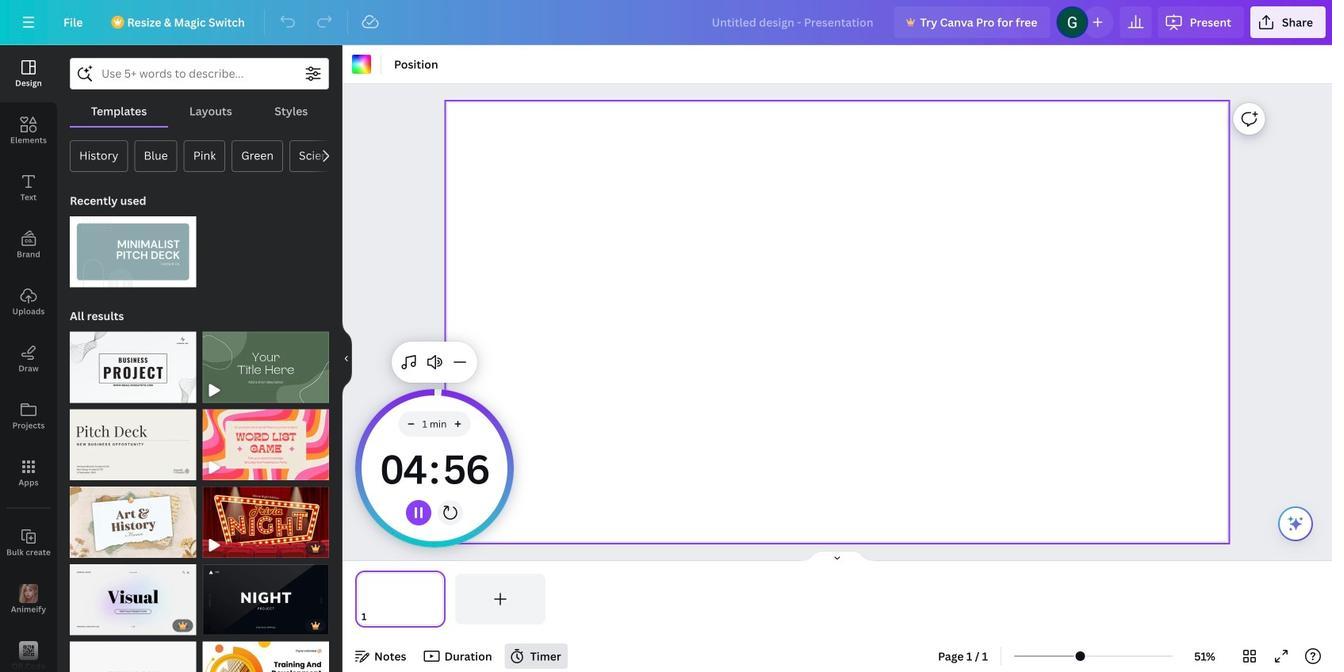 Task type: vqa. For each thing, say whether or not it's contained in the screenshot.
Use 5+ words to describe... search box at the top left
yes



Task type: locate. For each thing, give the bounding box(es) containing it.
hide image
[[342, 321, 352, 397]]

blue minimalist business pitch deck presentation group
[[70, 207, 196, 288]]

canva assistant image
[[1286, 515, 1305, 534]]

gradient minimal portfolio proposal presentation group
[[70, 555, 196, 636]]

side panel tab list
[[0, 45, 57, 672]]

red and yellow retro bold trivia game presentation group
[[203, 477, 329, 558]]

pink orange yellow happy hippie word list game presentation party group
[[203, 400, 329, 481]]

black and gray gradient professional presentation group
[[203, 555, 329, 636]]

page 1 image
[[355, 574, 445, 625]]

yellow and white modern training and development presentation group
[[203, 632, 329, 672]]

beige scrapbook art and history museum presentation group
[[70, 477, 196, 558]]

Use 5+ words to describe... search field
[[102, 59, 297, 89]]

timer
[[377, 437, 492, 500]]

grey minimalist business project presentation group
[[70, 323, 196, 403]]



Task type: describe. For each thing, give the bounding box(es) containing it.
green blobs basic simple presentation group
[[203, 323, 329, 403]]

Page title text field
[[373, 609, 380, 625]]

modern pitch deck presentation template group
[[70, 632, 196, 672]]

hide pages image
[[799, 550, 875, 563]]

#ffffff image
[[352, 55, 371, 74]]

cream neutral minimalist new business pitch deck presentation group
[[70, 400, 196, 481]]

Design title text field
[[699, 6, 888, 38]]

main menu bar
[[0, 0, 1332, 45]]



